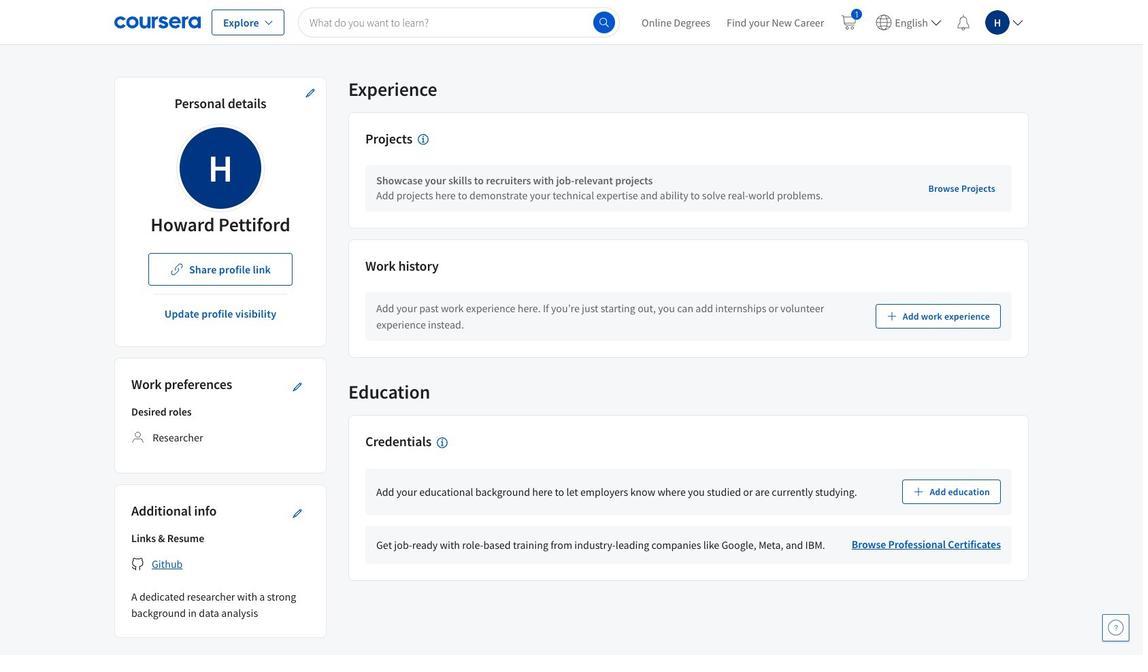Task type: describe. For each thing, give the bounding box(es) containing it.
coursera image
[[114, 11, 201, 33]]

edit personal details. image
[[305, 88, 316, 99]]

github icon image
[[131, 558, 144, 571]]

shopping cart: 1 item element
[[841, 9, 863, 30]]

edit additional information. image
[[292, 509, 303, 520]]

What do you want to learn? text field
[[298, 7, 620, 37]]

information about credentials section image
[[437, 437, 448, 448]]



Task type: locate. For each thing, give the bounding box(es) containing it.
information about the projects section image
[[418, 134, 429, 145]]

help center image
[[1109, 620, 1125, 637]]

menu
[[634, 0, 1030, 44]]

None search field
[[298, 7, 620, 37]]

edit image
[[292, 382, 303, 393]]



Task type: vqa. For each thing, say whether or not it's contained in the screenshot.
Edit image
yes



